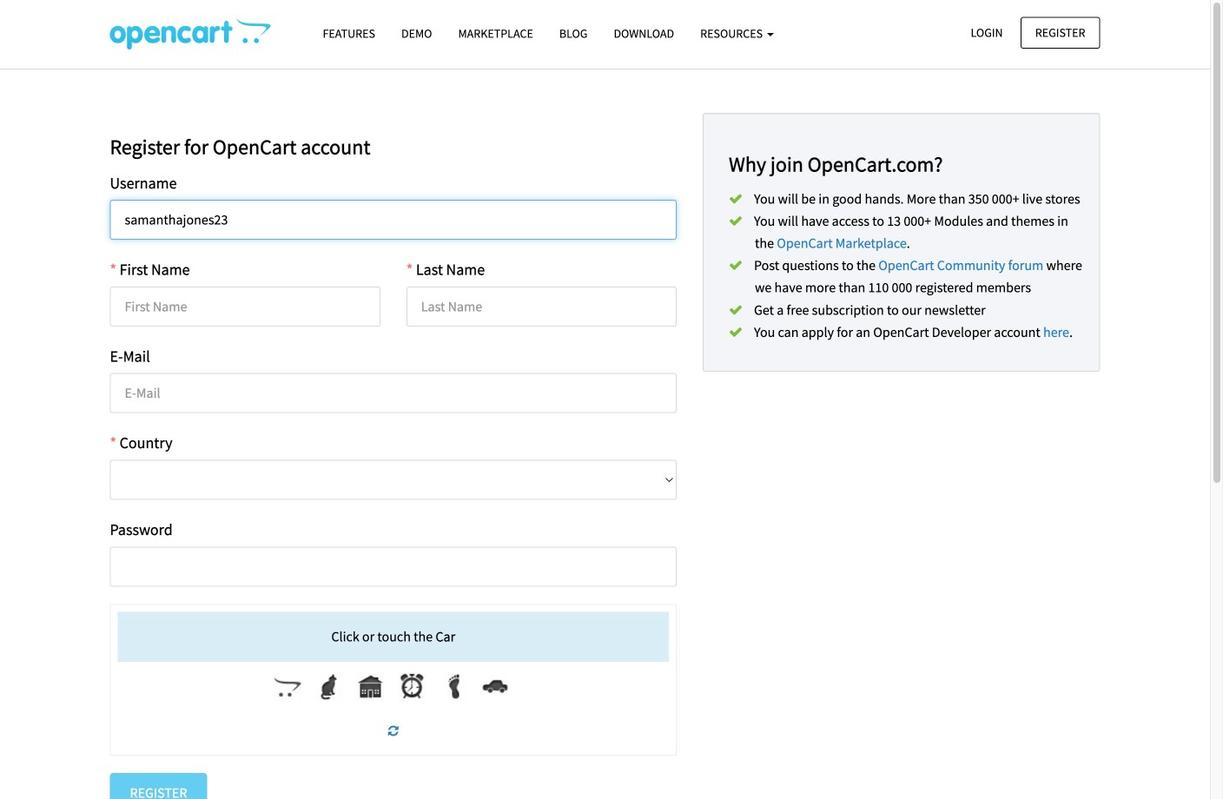 Task type: describe. For each thing, give the bounding box(es) containing it.
E-Mail text field
[[110, 373, 677, 413]]

Username text field
[[110, 200, 677, 240]]

refresh image
[[388, 725, 399, 737]]



Task type: locate. For each thing, give the bounding box(es) containing it.
First Name text field
[[110, 287, 380, 327]]

Last Name text field
[[407, 287, 677, 327]]

opencart - account register image
[[110, 18, 271, 50]]

None password field
[[110, 547, 677, 587]]



Task type: vqa. For each thing, say whether or not it's contained in the screenshot.
Last Name TEXT BOX
yes



